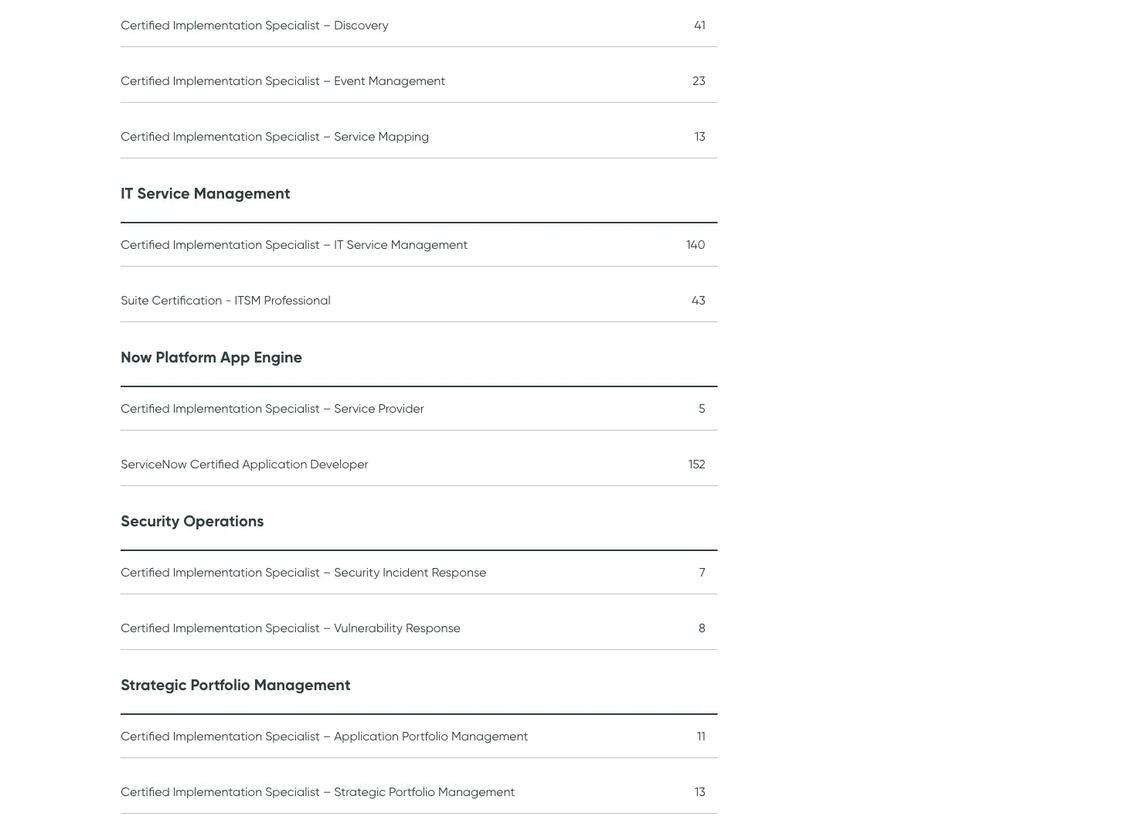 Task type: vqa. For each thing, say whether or not it's contained in the screenshot.


Task type: describe. For each thing, give the bounding box(es) containing it.
certified implementation specialist – application portfolio management
[[121, 729, 529, 744]]

specialist for certified implementation specialist – it service management
[[265, 237, 320, 252]]

specialist for certified implementation specialist – service provider
[[265, 401, 320, 416]]

152
[[689, 457, 706, 472]]

41
[[695, 18, 706, 33]]

certified implementation specialist – it service management
[[121, 237, 468, 252]]

implementation for certified implementation specialist – event management
[[173, 73, 262, 88]]

certified implementation specialist – discovery
[[121, 18, 389, 33]]

– for certified implementation specialist – service mapping
[[323, 129, 331, 144]]

incident
[[383, 565, 429, 580]]

implementation for certified implementation specialist – security incident response
[[173, 565, 262, 580]]

discovery
[[334, 18, 389, 33]]

0 vertical spatial strategic
[[121, 676, 187, 695]]

implementation for certified implementation specialist – discovery
[[173, 18, 262, 33]]

portfolio for strategic
[[389, 785, 435, 800]]

specialist for certified implementation specialist – security incident response
[[265, 565, 320, 580]]

– for certified implementation specialist – event management
[[323, 73, 331, 88]]

certified implementation specialist – vulnerability response
[[121, 621, 461, 636]]

1 horizontal spatial strategic
[[334, 785, 386, 800]]

– for certified implementation specialist – service provider
[[323, 401, 331, 416]]

specialist for certified implementation specialist – strategic portfolio management
[[265, 785, 320, 800]]

suite certification - itsm professional
[[121, 293, 331, 308]]

23
[[693, 73, 706, 88]]

0 horizontal spatial it
[[121, 184, 133, 203]]

portfolio for application
[[402, 729, 449, 744]]

certified for certified implementation specialist – discovery
[[121, 18, 170, 33]]

11
[[698, 729, 706, 744]]

developer
[[310, 457, 369, 472]]

engine
[[254, 348, 303, 367]]

certified for certified implementation specialist – application portfolio management
[[121, 729, 170, 744]]

certified implementation specialist – service provider
[[121, 401, 424, 416]]

– for certified implementation specialist – security incident response
[[323, 565, 331, 580]]

1 vertical spatial application
[[334, 729, 399, 744]]

platform
[[156, 348, 217, 367]]

itsm
[[235, 293, 261, 308]]

140
[[687, 237, 706, 252]]

certified implementation specialist – strategic portfolio management
[[121, 785, 515, 800]]

5
[[699, 401, 706, 416]]

certified for certified implementation specialist – vulnerability response
[[121, 621, 170, 636]]



Task type: locate. For each thing, give the bounding box(es) containing it.
8 – from the top
[[323, 729, 331, 744]]

7 implementation from the top
[[173, 621, 262, 636]]

– left vulnerability
[[323, 621, 331, 636]]

specialist down engine
[[265, 401, 320, 416]]

– down certified implementation specialist – event management
[[323, 129, 331, 144]]

certified for certified implementation specialist – service mapping
[[121, 129, 170, 144]]

0 vertical spatial portfolio
[[191, 676, 250, 695]]

specialist
[[265, 18, 320, 33], [265, 73, 320, 88], [265, 129, 320, 144], [265, 237, 320, 252], [265, 401, 320, 416], [265, 565, 320, 580], [265, 621, 320, 636], [265, 729, 320, 744], [265, 785, 320, 800]]

1 vertical spatial 13
[[695, 785, 706, 800]]

8 implementation from the top
[[173, 729, 262, 744]]

1 vertical spatial it
[[334, 237, 344, 252]]

operations
[[184, 512, 264, 531]]

1 vertical spatial security
[[334, 565, 380, 580]]

2 specialist from the top
[[265, 73, 320, 88]]

specialist down certified implementation specialist – event management
[[265, 129, 320, 144]]

5 – from the top
[[323, 401, 331, 416]]

8 specialist from the top
[[265, 729, 320, 744]]

– left event
[[323, 73, 331, 88]]

implementation for certified implementation specialist – service provider
[[173, 401, 262, 416]]

3 specialist from the top
[[265, 129, 320, 144]]

5 implementation from the top
[[173, 401, 262, 416]]

certified for certified implementation specialist – strategic portfolio management
[[121, 785, 170, 800]]

4 specialist from the top
[[265, 237, 320, 252]]

application up 'certified implementation specialist – strategic portfolio management'
[[334, 729, 399, 744]]

3 implementation from the top
[[173, 129, 262, 144]]

implementation for certified implementation specialist – strategic portfolio management
[[173, 785, 262, 800]]

specialist for certified implementation specialist – vulnerability response
[[265, 621, 320, 636]]

9 – from the top
[[323, 785, 331, 800]]

security
[[121, 512, 180, 531], [334, 565, 380, 580]]

certified for certified implementation specialist – event management
[[121, 73, 170, 88]]

response
[[432, 565, 487, 580], [406, 621, 461, 636]]

specialist down certified implementation specialist – application portfolio management
[[265, 785, 320, 800]]

specialist up professional
[[265, 237, 320, 252]]

now platform app engine
[[121, 348, 303, 367]]

2 – from the top
[[323, 73, 331, 88]]

– down certified implementation specialist – application portfolio management
[[323, 785, 331, 800]]

1 specialist from the top
[[265, 18, 320, 33]]

specialist up 'certified implementation specialist – strategic portfolio management'
[[265, 729, 320, 744]]

5 specialist from the top
[[265, 401, 320, 416]]

implementation for certified implementation specialist – it service management
[[173, 237, 262, 252]]

certified for certified implementation specialist – service provider
[[121, 401, 170, 416]]

certified
[[121, 18, 170, 33], [121, 73, 170, 88], [121, 129, 170, 144], [121, 237, 170, 252], [121, 401, 170, 416], [190, 457, 239, 472], [121, 565, 170, 580], [121, 621, 170, 636], [121, 729, 170, 744], [121, 785, 170, 800]]

response right incident
[[432, 565, 487, 580]]

13 for certified implementation specialist – strategic portfolio management
[[695, 785, 706, 800]]

9 specialist from the top
[[265, 785, 320, 800]]

13 for certified implementation specialist – service mapping
[[695, 129, 706, 144]]

response down incident
[[406, 621, 461, 636]]

security left incident
[[334, 565, 380, 580]]

– up 'certified implementation specialist – strategic portfolio management'
[[323, 729, 331, 744]]

specialist for certified implementation specialist – application portfolio management
[[265, 729, 320, 744]]

security down servicenow
[[121, 512, 180, 531]]

9 implementation from the top
[[173, 785, 262, 800]]

implementation for certified implementation specialist – application portfolio management
[[173, 729, 262, 744]]

– for certified implementation specialist – discovery
[[323, 18, 331, 33]]

–
[[323, 18, 331, 33], [323, 73, 331, 88], [323, 129, 331, 144], [323, 237, 331, 252], [323, 401, 331, 416], [323, 565, 331, 580], [323, 621, 331, 636], [323, 729, 331, 744], [323, 785, 331, 800]]

3 – from the top
[[323, 129, 331, 144]]

certified implementation specialist – security incident response
[[121, 565, 487, 580]]

mapping
[[379, 129, 429, 144]]

app
[[220, 348, 250, 367]]

6 implementation from the top
[[173, 565, 262, 580]]

– for certified implementation specialist – strategic portfolio management
[[323, 785, 331, 800]]

– up developer
[[323, 401, 331, 416]]

0 vertical spatial application
[[242, 457, 307, 472]]

6 – from the top
[[323, 565, 331, 580]]

13 down 23
[[695, 129, 706, 144]]

– up professional
[[323, 237, 331, 252]]

application down certified implementation specialist – service provider
[[242, 457, 307, 472]]

– for certified implementation specialist – vulnerability response
[[323, 621, 331, 636]]

1 implementation from the top
[[173, 18, 262, 33]]

43
[[692, 293, 706, 308]]

certified for certified implementation specialist – it service management
[[121, 237, 170, 252]]

management
[[369, 73, 446, 88], [194, 184, 291, 203], [391, 237, 468, 252], [254, 676, 351, 695], [452, 729, 529, 744], [439, 785, 515, 800]]

1 horizontal spatial security
[[334, 565, 380, 580]]

event
[[334, 73, 366, 88]]

– left discovery
[[323, 18, 331, 33]]

it service management
[[121, 184, 291, 203]]

servicenow certified application developer
[[121, 457, 369, 472]]

4 implementation from the top
[[173, 237, 262, 252]]

specialist up certified implementation specialist – vulnerability response
[[265, 565, 320, 580]]

0 vertical spatial response
[[432, 565, 487, 580]]

now
[[121, 348, 152, 367]]

0 vertical spatial it
[[121, 184, 133, 203]]

1 vertical spatial response
[[406, 621, 461, 636]]

portfolio
[[191, 676, 250, 695], [402, 729, 449, 744], [389, 785, 435, 800]]

8
[[699, 621, 706, 636]]

-
[[225, 293, 232, 308]]

certified implementation specialist – event management
[[121, 73, 446, 88]]

2 implementation from the top
[[173, 73, 262, 88]]

implementation for certified implementation specialist – service mapping
[[173, 129, 262, 144]]

0 horizontal spatial security
[[121, 512, 180, 531]]

strategic
[[121, 676, 187, 695], [334, 785, 386, 800]]

7
[[700, 565, 706, 580]]

1 vertical spatial portfolio
[[402, 729, 449, 744]]

vulnerability
[[334, 621, 403, 636]]

it
[[121, 184, 133, 203], [334, 237, 344, 252]]

specialist for certified implementation specialist – service mapping
[[265, 129, 320, 144]]

specialist down the certified implementation specialist – security incident response
[[265, 621, 320, 636]]

servicenow
[[121, 457, 187, 472]]

13
[[695, 129, 706, 144], [695, 785, 706, 800]]

7 specialist from the top
[[265, 621, 320, 636]]

6 specialist from the top
[[265, 565, 320, 580]]

– for certified implementation specialist – application portfolio management
[[323, 729, 331, 744]]

1 horizontal spatial application
[[334, 729, 399, 744]]

specialist left event
[[265, 73, 320, 88]]

certified for certified implementation specialist – security incident response
[[121, 565, 170, 580]]

4 – from the top
[[323, 237, 331, 252]]

2 vertical spatial portfolio
[[389, 785, 435, 800]]

0 horizontal spatial application
[[242, 457, 307, 472]]

– up certified implementation specialist – vulnerability response
[[323, 565, 331, 580]]

specialist for certified implementation specialist – discovery
[[265, 18, 320, 33]]

application
[[242, 457, 307, 472], [334, 729, 399, 744]]

– for certified implementation specialist – it service management
[[323, 237, 331, 252]]

0 vertical spatial 13
[[695, 129, 706, 144]]

implementation for certified implementation specialist – vulnerability response
[[173, 621, 262, 636]]

provider
[[379, 401, 424, 416]]

specialist for certified implementation specialist – event management
[[265, 73, 320, 88]]

0 vertical spatial security
[[121, 512, 180, 531]]

certification
[[152, 293, 222, 308]]

security operations
[[121, 512, 264, 531]]

specialist up certified implementation specialist – event management
[[265, 18, 320, 33]]

7 – from the top
[[323, 621, 331, 636]]

suite
[[121, 293, 149, 308]]

service
[[334, 129, 376, 144], [137, 184, 190, 203], [347, 237, 388, 252], [334, 401, 376, 416]]

certified implementation specialist – service mapping
[[121, 129, 429, 144]]

13 down the 11
[[695, 785, 706, 800]]

1 – from the top
[[323, 18, 331, 33]]

1 vertical spatial strategic
[[334, 785, 386, 800]]

0 horizontal spatial strategic
[[121, 676, 187, 695]]

professional
[[264, 293, 331, 308]]

1 horizontal spatial it
[[334, 237, 344, 252]]

1 13 from the top
[[695, 129, 706, 144]]

strategic portfolio management
[[121, 676, 351, 695]]

implementation
[[173, 18, 262, 33], [173, 73, 262, 88], [173, 129, 262, 144], [173, 237, 262, 252], [173, 401, 262, 416], [173, 565, 262, 580], [173, 621, 262, 636], [173, 729, 262, 744], [173, 785, 262, 800]]

2 13 from the top
[[695, 785, 706, 800]]



